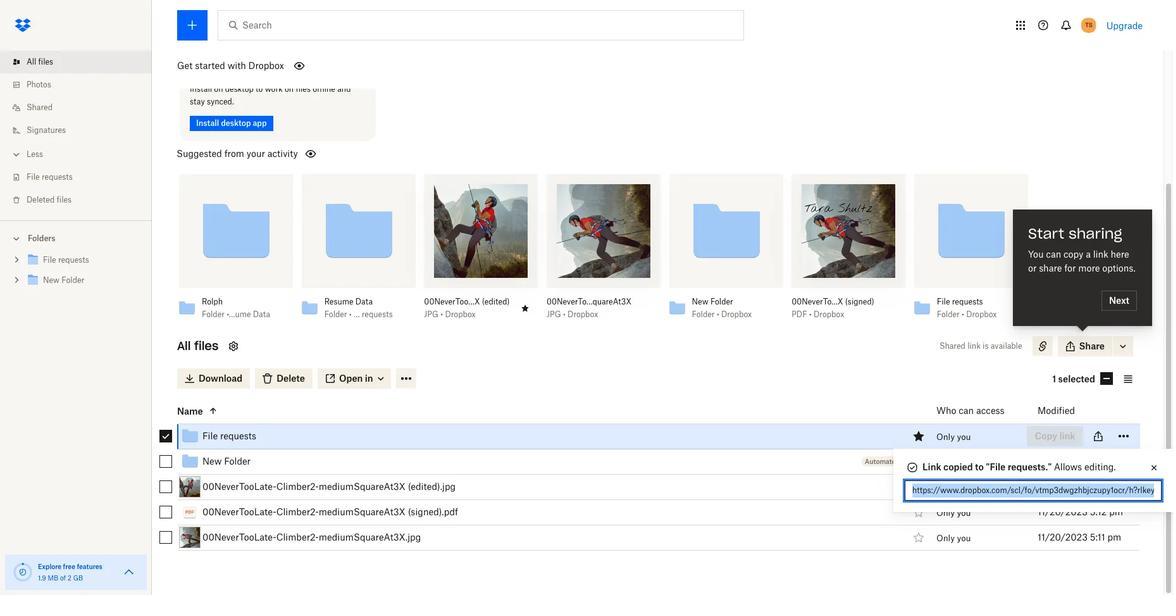 Task type: locate. For each thing, give the bounding box(es) containing it.
0 vertical spatial shared
[[27, 103, 53, 112]]

requests right the …
[[362, 309, 393, 319]]

jpg down 00nevertoo…x
[[424, 309, 439, 319]]

only for 00nevertoolate-climber2-mediumsquareat3x (signed).pdf
[[937, 508, 955, 518]]

to left work
[[256, 84, 263, 93]]

file requests up deleted files
[[27, 172, 73, 182]]

you for 00nevertoolate-climber2-mediumsquareat3x (edited).jpg
[[957, 483, 971, 493]]

2
[[68, 574, 72, 582]]

2 mediumsquareat3x from the top
[[319, 506, 406, 517]]

jpg inside 00neverto…quareat3x jpg • dropbox
[[547, 309, 561, 319]]

link inside start sharing you can copy a link here or share for more options.
[[1094, 249, 1109, 260]]

only you button inside 'name 00nevertoolate-climber2-mediumsquareat3x.jpg, modified 11/20/2023 5:11 pm,' element
[[937, 533, 971, 543]]

1 vertical spatial file requests
[[203, 431, 256, 441]]

1 on from the left
[[214, 84, 223, 93]]

1 horizontal spatial data
[[356, 297, 373, 306]]

climber2-
[[276, 481, 319, 492], [276, 506, 319, 517], [276, 532, 319, 543]]

can inside start sharing you can copy a link here or share for more options.
[[1047, 249, 1062, 260]]

file requests up new folder
[[203, 431, 256, 441]]

pm
[[1108, 481, 1122, 492], [1110, 506, 1124, 517], [1108, 532, 1122, 543]]

new folder folder • dropbox
[[692, 297, 752, 319]]

."
[[1046, 461, 1052, 472]]

photos
[[27, 80, 51, 89]]

2 jpg from the left
[[547, 309, 561, 319]]

1 folder • dropbox button from the left
[[692, 309, 761, 319]]

00nevertoolate- inside 'link'
[[203, 506, 276, 517]]

only you button inside name 00nevertoolate-climber2-mediumsquareat3x (edited).jpg, modified 12/5/2023 4:29 pm, element
[[937, 483, 971, 493]]

files
[[38, 57, 53, 66], [296, 84, 311, 93], [57, 195, 72, 204], [194, 338, 219, 353]]

1 vertical spatial all files
[[177, 338, 219, 353]]

pm for 12/5/2023 4:29 pm
[[1108, 481, 1122, 492]]

get
[[177, 60, 193, 71]]

can right the who
[[959, 405, 974, 416]]

can
[[1047, 249, 1062, 260], [959, 405, 974, 416]]

who
[[937, 405, 957, 416]]

3 00nevertoolate- from the top
[[203, 532, 276, 543]]

• down new folder button
[[717, 309, 720, 319]]

you inside name new folder, modified 11/20/2023 4:44 pm, element
[[957, 457, 971, 467]]

1 -- from the top
[[1038, 431, 1045, 441]]

folder • dropbox button for new folder
[[692, 309, 761, 319]]

• for resume
[[349, 309, 352, 319]]

editing.
[[1085, 461, 1116, 472]]

• inside 00nevertoo…x (edited) jpg • dropbox
[[441, 309, 443, 319]]

dropbox inside 00neverto…x (signed) pdf • dropbox
[[814, 309, 845, 319]]

1 horizontal spatial link
[[1094, 249, 1109, 260]]

can up 'share'
[[1047, 249, 1062, 260]]

shared link
[[10, 96, 152, 119]]

all inside list item
[[27, 57, 36, 66]]

folder •…ume data button
[[202, 309, 270, 319]]

1 horizontal spatial file requests link
[[203, 429, 256, 444]]

dropbox down 00neverto…x (signed) button
[[814, 309, 845, 319]]

jpg inside 00nevertoo…x (edited) jpg • dropbox
[[424, 309, 439, 319]]

00nevertoolate-climber2-mediumsquareat3x (signed).pdf
[[203, 506, 458, 517]]

0 horizontal spatial to
[[256, 84, 263, 93]]

data up folder • … requests button at left
[[356, 297, 373, 306]]

1 vertical spatial to
[[976, 461, 984, 472]]

0 vertical spatial mediumsquareat3x
[[319, 481, 406, 492]]

name file requests, modified 11/20/2023 4:54 pm, element
[[149, 424, 1141, 449]]

0 vertical spatial add to starred image
[[912, 454, 927, 469]]

rolph
[[202, 297, 223, 306]]

shared left is
[[940, 341, 966, 350]]

new inside new folder link
[[203, 456, 222, 467]]

dropbox down 00neverto…quareat3x button
[[568, 309, 598, 319]]

• down 00neverto…quareat3x
[[563, 309, 566, 319]]

you inside name file requests, modified 11/20/2023 4:54 pm, element
[[957, 432, 971, 442]]

dropbox inside 00nevertoo…x (edited) jpg • dropbox
[[445, 309, 476, 319]]

0 horizontal spatial link
[[968, 341, 981, 350]]

1 vertical spatial all
[[177, 338, 191, 353]]

3 only you from the top
[[937, 483, 971, 493]]

pm right 5:11
[[1108, 532, 1122, 543]]

0 horizontal spatial folder • dropbox button
[[692, 309, 761, 319]]

only you button inside name file requests, modified 11/20/2023 4:54 pm, element
[[937, 432, 971, 442]]

only
[[937, 432, 955, 442], [937, 457, 955, 467], [937, 483, 955, 493], [937, 508, 955, 518], [937, 533, 955, 543]]

2 jpg • dropbox button from the left
[[547, 309, 633, 319]]

0 vertical spatial 00nevertoolate-
[[203, 481, 276, 492]]

1 vertical spatial mediumsquareat3x
[[319, 506, 406, 517]]

add to starred image
[[912, 505, 927, 520]]

data inside "resume data folder • … requests"
[[356, 297, 373, 306]]

link
[[923, 461, 942, 472]]

00nevertoo…x (edited) jpg • dropbox
[[424, 297, 510, 319]]

folder inside rolph folder •…ume data
[[202, 309, 225, 319]]

only you button inside name new folder, modified 11/20/2023 4:44 pm, element
[[937, 457, 971, 467]]

only you button inside "name 00nevertoolate-climber2-mediumsquareat3x (signed).pdf, modified 11/20/2023 5:12 pm," element
[[937, 508, 971, 518]]

folder inside "resume data folder • … requests"
[[325, 309, 347, 319]]

"
[[987, 461, 990, 472]]

deleted files link
[[10, 189, 152, 211]]

1 horizontal spatial shared
[[940, 341, 966, 350]]

with
[[228, 60, 246, 71]]

-- for requests
[[1038, 431, 1045, 441]]

shared down photos
[[27, 103, 53, 112]]

5 • from the left
[[810, 309, 812, 319]]

2 -- from the top
[[1038, 456, 1045, 467]]

3 only you button from the top
[[937, 483, 971, 493]]

11/20/2023 for 11/20/2023 5:12 pm
[[1038, 506, 1088, 517]]

2 climber2- from the top
[[276, 506, 319, 517]]

0 horizontal spatial data
[[253, 309, 270, 319]]

data inside rolph folder •…ume data
[[253, 309, 270, 319]]

add to starred image inside name new folder, modified 11/20/2023 4:44 pm, element
[[912, 454, 927, 469]]

file
[[27, 172, 40, 182], [937, 297, 951, 306], [203, 431, 218, 441], [990, 461, 1006, 472]]

file inside file requests folder • dropbox
[[937, 297, 951, 306]]

2 folder • dropbox button from the left
[[937, 309, 1006, 319]]

get started with dropbox
[[177, 60, 284, 71]]

1 vertical spatial --
[[1038, 456, 1045, 467]]

allows
[[1054, 461, 1083, 472]]

requests up new folder
[[220, 431, 256, 441]]

all
[[27, 57, 36, 66], [177, 338, 191, 353]]

selected
[[1059, 374, 1096, 384]]

3 you from the top
[[957, 483, 971, 493]]

11/20/2023 down 11/20/2023 5:12 pm
[[1038, 532, 1088, 543]]

1 horizontal spatial file requests
[[203, 431, 256, 441]]

1 vertical spatial shared
[[940, 341, 966, 350]]

0 vertical spatial 11/20/2023
[[1038, 506, 1088, 517]]

11/20/2023 inside 'name 00nevertoolate-climber2-mediumsquareat3x.jpg, modified 11/20/2023 5:11 pm,' element
[[1038, 532, 1088, 543]]

0 vertical spatial --
[[1038, 431, 1045, 441]]

1 vertical spatial new
[[203, 456, 222, 467]]

shared for shared
[[27, 103, 53, 112]]

1
[[1053, 374, 1057, 384]]

files down folder •…ume data button
[[194, 338, 219, 353]]

0 horizontal spatial on
[[214, 84, 223, 93]]

0 horizontal spatial jpg
[[424, 309, 439, 319]]

2 only you button from the top
[[937, 457, 971, 467]]

files up photos
[[38, 57, 53, 66]]

new inside new folder folder • dropbox
[[692, 297, 709, 306]]

-- for folder
[[1038, 456, 1045, 467]]

1 vertical spatial can
[[959, 405, 974, 416]]

remove from starred image
[[912, 479, 927, 494]]

only you button for file requests
[[937, 432, 971, 442]]

11/20/2023 inside "name 00nevertoolate-climber2-mediumsquareat3x (signed).pdf, modified 11/20/2023 5:12 pm," element
[[1038, 506, 1088, 517]]

(signed).pdf
[[408, 506, 458, 517]]

5 only from the top
[[937, 533, 955, 543]]

1 horizontal spatial all
[[177, 338, 191, 353]]

mediumsquareat3x inside 'link'
[[319, 506, 406, 517]]

0 horizontal spatial shared
[[27, 103, 53, 112]]

00nevertoolate- inside "link"
[[203, 532, 276, 543]]

new for new folder folder • dropbox
[[692, 297, 709, 306]]

climber2- up 00nevertoolate-climber2-mediumsquareat3x (signed).pdf
[[276, 481, 319, 492]]

0 vertical spatial can
[[1047, 249, 1062, 260]]

pm right 4:29 at the bottom right of the page
[[1108, 481, 1122, 492]]

here
[[1111, 249, 1130, 260]]

shared link is available
[[940, 341, 1023, 350]]

group
[[0, 248, 152, 300]]

dropbox down file requests button
[[967, 309, 997, 319]]

folder • dropbox button down new folder button
[[692, 309, 761, 319]]

/00nevertoolate-climber2-mediumsquareat3x (edited).jpg image
[[179, 476, 201, 498]]

1 horizontal spatial folder • dropbox button
[[937, 309, 1006, 319]]

0 horizontal spatial new
[[203, 456, 222, 467]]

None field
[[0, 0, 97, 14]]

on
[[214, 84, 223, 93], [285, 84, 294, 93]]

4 only from the top
[[937, 508, 955, 518]]

file requests folder • dropbox
[[937, 297, 997, 319]]

1 jpg • dropbox button from the left
[[424, 309, 510, 319]]

-- down modified
[[1038, 431, 1045, 441]]

dropbox inside file requests folder • dropbox
[[967, 309, 997, 319]]

pdf
[[792, 309, 807, 319]]

00neverto…x
[[792, 297, 844, 306]]

2 add to starred image from the top
[[912, 530, 927, 545]]

pm right 5:12
[[1110, 506, 1124, 517]]

files inside list item
[[38, 57, 53, 66]]

0 vertical spatial climber2-
[[276, 481, 319, 492]]

1 only from the top
[[937, 432, 955, 442]]

dropbox inside 00neverto…quareat3x jpg • dropbox
[[568, 309, 598, 319]]

• inside file requests folder • dropbox
[[962, 309, 965, 319]]

1 mediumsquareat3x from the top
[[319, 481, 406, 492]]

3 only from the top
[[937, 483, 955, 493]]

mediumsquareat3x up 00nevertoolate-climber2-mediumsquareat3x (signed).pdf
[[319, 481, 406, 492]]

1 11/20/2023 from the top
[[1038, 506, 1088, 517]]

0 vertical spatial all
[[27, 57, 36, 66]]

file requests link up deleted files
[[10, 166, 152, 189]]

00neverto…quareat3x
[[547, 297, 632, 306]]

jpg
[[424, 309, 439, 319], [547, 309, 561, 319]]

1 only you button from the top
[[937, 432, 971, 442]]

0 vertical spatial data
[[356, 297, 373, 306]]

jpg • dropbox button down 00nevertoo…x (edited) button
[[424, 309, 510, 319]]

data right •…ume
[[253, 309, 270, 319]]

requests up deleted files
[[42, 172, 73, 182]]

• for file
[[962, 309, 965, 319]]

only you inside "name 00nevertoolate-climber2-mediumsquareat3x (signed).pdf, modified 11/20/2023 5:12 pm," element
[[937, 508, 971, 518]]

jpg • dropbox button for dropbox
[[547, 309, 633, 319]]

link left is
[[968, 341, 981, 350]]

requests up shared link is available
[[953, 297, 984, 306]]

5 only you from the top
[[937, 533, 971, 543]]

dropbox inside new folder folder • dropbox
[[722, 309, 752, 319]]

folder • dropbox button
[[692, 309, 761, 319], [937, 309, 1006, 319]]

5 only you button from the top
[[937, 533, 971, 543]]

of
[[60, 574, 66, 582]]

1 horizontal spatial on
[[285, 84, 294, 93]]

4 only you from the top
[[937, 508, 971, 518]]

0 horizontal spatial all
[[27, 57, 36, 66]]

0 horizontal spatial can
[[959, 405, 974, 416]]

copied
[[944, 461, 973, 472]]

jpg • dropbox button
[[424, 309, 510, 319], [547, 309, 633, 319]]

1 vertical spatial pm
[[1110, 506, 1124, 517]]

1 vertical spatial climber2-
[[276, 506, 319, 517]]

only you for new folder
[[937, 457, 971, 467]]

• inside new folder folder • dropbox
[[717, 309, 720, 319]]

2 11/20/2023 from the top
[[1038, 532, 1088, 543]]

folders button
[[0, 229, 152, 248]]

climber2- down 00nevertoolate-climber2-mediumsquareat3x (signed).pdf 'link' on the bottom of page
[[276, 532, 319, 543]]

on up "synced."
[[214, 84, 223, 93]]

dropbox down new folder button
[[722, 309, 752, 319]]

link
[[1094, 249, 1109, 260], [968, 341, 981, 350]]

only you for 00nevertoolate-climber2-mediumsquareat3x (signed).pdf
[[937, 508, 971, 518]]

--
[[1038, 431, 1045, 441], [1038, 456, 1045, 467]]

1 vertical spatial 11/20/2023
[[1038, 532, 1088, 543]]

requests
[[42, 172, 73, 182], [953, 297, 984, 306], [362, 309, 393, 319], [220, 431, 256, 441], [1008, 461, 1046, 472]]

mediumsquareat3x up mediumsquareat3x.jpg
[[319, 506, 406, 517]]

3 • from the left
[[563, 309, 566, 319]]

0 vertical spatial file requests
[[27, 172, 73, 182]]

-- inside name new folder, modified 11/20/2023 4:44 pm, element
[[1038, 456, 1045, 467]]

2 vertical spatial pm
[[1108, 532, 1122, 543]]

2 • from the left
[[441, 309, 443, 319]]

4 • from the left
[[717, 309, 720, 319]]

0 horizontal spatial jpg • dropbox button
[[424, 309, 510, 319]]

3 climber2- from the top
[[276, 532, 319, 543]]

• left the …
[[349, 309, 352, 319]]

0 vertical spatial file requests link
[[10, 166, 152, 189]]

1 vertical spatial data
[[253, 309, 270, 319]]

you inside name 00nevertoolate-climber2-mediumsquareat3x (edited).jpg, modified 12/5/2023 4:29 pm, element
[[957, 483, 971, 493]]

1 vertical spatial link
[[968, 341, 981, 350]]

-- inside name file requests, modified 11/20/2023 4:54 pm, element
[[1038, 431, 1045, 441]]

requests inside file requests folder • dropbox
[[953, 297, 984, 306]]

only inside name new folder, modified 11/20/2023 4:44 pm, element
[[937, 457, 955, 467]]

0 horizontal spatial file requests
[[27, 172, 73, 182]]

requests inside table
[[220, 431, 256, 441]]

dropbox down 00nevertoo…x (edited) button
[[445, 309, 476, 319]]

climber2- for (signed).pdf
[[276, 506, 319, 517]]

2 00nevertoolate- from the top
[[203, 506, 276, 517]]

(signed)
[[846, 297, 875, 306]]

• for 00nevertoo…x
[[441, 309, 443, 319]]

climber2- inside "link"
[[276, 532, 319, 543]]

11/20/2023 down 12/5/2023
[[1038, 506, 1088, 517]]

add to starred image
[[912, 454, 927, 469], [912, 530, 927, 545]]

1 only you from the top
[[937, 432, 971, 442]]

5:11
[[1091, 532, 1106, 543]]

1 • from the left
[[349, 309, 352, 319]]

• for new
[[717, 309, 720, 319]]

requests up link for copy link click 'text box'
[[1008, 461, 1046, 472]]

• inside "resume data folder • … requests"
[[349, 309, 352, 319]]

work
[[265, 84, 283, 93]]

only you for 00nevertoolate-climber2-mediumsquareat3x (edited).jpg
[[937, 483, 971, 493]]

name 00nevertoolate-climber2-mediumsquareat3x (signed).pdf, modified 11/20/2023 5:12 pm, element
[[149, 500, 1141, 525]]

2 only from the top
[[937, 457, 955, 467]]

• inside 00neverto…x (signed) pdf • dropbox
[[810, 309, 812, 319]]

all files link
[[10, 51, 152, 73]]

rolph folder •…ume data
[[202, 297, 270, 319]]

1 horizontal spatial can
[[1047, 249, 1062, 260]]

you inside 'name 00nevertoolate-climber2-mediumsquareat3x.jpg, modified 11/20/2023 5:11 pm,' element
[[957, 533, 971, 543]]

1 horizontal spatial new
[[692, 297, 709, 306]]

2 you from the top
[[957, 457, 971, 467]]

list
[[0, 43, 152, 220]]

you for file requests
[[957, 432, 971, 442]]

1 selected
[[1053, 374, 1096, 384]]

only inside name 00nevertoolate-climber2-mediumsquareat3x (edited).jpg, modified 12/5/2023 4:29 pm, element
[[937, 483, 955, 493]]

climber2- inside 'link'
[[276, 506, 319, 517]]

file requests link up new folder
[[203, 429, 256, 444]]

6 • from the left
[[962, 309, 965, 319]]

1 climber2- from the top
[[276, 481, 319, 492]]

is
[[983, 341, 989, 350]]

file up shared link is available
[[937, 297, 951, 306]]

dropbox for file requests folder • dropbox
[[967, 309, 997, 319]]

table containing name
[[149, 399, 1141, 550]]

you inside "name 00nevertoolate-climber2-mediumsquareat3x (signed).pdf, modified 11/20/2023 5:12 pm," element
[[957, 508, 971, 518]]

only you inside name 00nevertoolate-climber2-mediumsquareat3x (edited).jpg, modified 12/5/2023 4:29 pm, element
[[937, 483, 971, 493]]

4 only you button from the top
[[937, 508, 971, 518]]

only you inside 'name 00nevertoolate-climber2-mediumsquareat3x.jpg, modified 11/20/2023 5:11 pm,' element
[[937, 533, 971, 543]]

00nevertoolate-climber2-mediumsquareat3x.jpg
[[203, 532, 421, 543]]

jpg down 00neverto…quareat3x
[[547, 309, 561, 319]]

only inside name file requests, modified 11/20/2023 4:54 pm, element
[[937, 432, 955, 442]]

1 horizontal spatial jpg • dropbox button
[[547, 309, 633, 319]]

on right work
[[285, 84, 294, 93]]

1 vertical spatial 00nevertoolate-
[[203, 506, 276, 517]]

1 00nevertoolate- from the top
[[203, 481, 276, 492]]

00nevertoolate-
[[203, 481, 276, 492], [203, 506, 276, 517], [203, 532, 276, 543]]

table
[[149, 399, 1141, 550]]

4 you from the top
[[957, 508, 971, 518]]

you for new folder
[[957, 457, 971, 467]]

only inside 'name 00nevertoolate-climber2-mediumsquareat3x.jpg, modified 11/20/2023 5:11 pm,' element
[[937, 533, 955, 543]]

1 add to starred image from the top
[[912, 454, 927, 469]]

data
[[356, 297, 373, 306], [253, 309, 270, 319]]

1 jpg from the left
[[424, 309, 439, 319]]

shared for shared link is available
[[940, 341, 966, 350]]

11/20/2023
[[1038, 506, 1088, 517], [1038, 532, 1088, 543]]

folders
[[28, 234, 55, 243]]

only you inside name file requests, modified 11/20/2023 4:54 pm, element
[[937, 432, 971, 442]]

0 horizontal spatial all files
[[27, 57, 53, 66]]

you
[[1029, 249, 1044, 260]]

mediumsquareat3x
[[319, 481, 406, 492], [319, 506, 406, 517]]

only inside "name 00nevertoolate-climber2-mediumsquareat3x (signed).pdf, modified 11/20/2023 5:12 pm," element
[[937, 508, 955, 518]]

only you inside name new folder, modified 11/20/2023 4:44 pm, element
[[937, 457, 971, 467]]

you for 00nevertoolate-climber2-mediumsquareat3x.jpg
[[957, 533, 971, 543]]

and
[[338, 84, 351, 93]]

folder • dropbox button down file requests button
[[937, 309, 1006, 319]]

2 vertical spatial climber2-
[[276, 532, 319, 543]]

file up new folder
[[203, 431, 218, 441]]

1 horizontal spatial jpg
[[547, 309, 561, 319]]

all files up photos
[[27, 57, 53, 66]]

requests inside "resume data folder • … requests"
[[362, 309, 393, 319]]

free
[[63, 563, 75, 570]]

jpg • dropbox button down 00neverto…quareat3x button
[[547, 309, 633, 319]]

start sharing you can copy a link here or share for more options.
[[1029, 225, 1136, 273]]

files left offline
[[296, 84, 311, 93]]

only you button for 00nevertoolate-climber2-mediumsquareat3x (signed).pdf
[[937, 508, 971, 518]]

• right pdf
[[810, 309, 812, 319]]

0 vertical spatial all files
[[27, 57, 53, 66]]

mediumsquareat3x.jpg
[[319, 532, 421, 543]]

0 vertical spatial new
[[692, 297, 709, 306]]

0 vertical spatial to
[[256, 84, 263, 93]]

to left the """
[[976, 461, 984, 472]]

0 vertical spatial link
[[1094, 249, 1109, 260]]

to
[[256, 84, 263, 93], [976, 461, 984, 472]]

all files down rolph
[[177, 338, 219, 353]]

• down file requests button
[[962, 309, 965, 319]]

5 you from the top
[[957, 533, 971, 543]]

you for 00nevertoolate-climber2-mediumsquareat3x (signed).pdf
[[957, 508, 971, 518]]

• down 00nevertoo…x
[[441, 309, 443, 319]]

add to starred image up remove from starred image
[[912, 454, 927, 469]]

0 vertical spatial pm
[[1108, 481, 1122, 492]]

2 vertical spatial 00nevertoolate-
[[203, 532, 276, 543]]

-- left ."
[[1038, 456, 1045, 467]]

file right copied
[[990, 461, 1006, 472]]

only for 00nevertoolate-climber2-mediumsquareat3x (edited).jpg
[[937, 483, 955, 493]]

2 only you from the top
[[937, 457, 971, 467]]

add to starred image inside 'name 00nevertoolate-climber2-mediumsquareat3x.jpg, modified 11/20/2023 5:11 pm,' element
[[912, 530, 927, 545]]

1 you from the top
[[957, 432, 971, 442]]

climber2- up 00nevertoolate-climber2-mediumsquareat3x.jpg
[[276, 506, 319, 517]]

all files inside list item
[[27, 57, 53, 66]]

add to starred image down add to starred image
[[912, 530, 927, 545]]

share button
[[1058, 336, 1113, 356]]

1 vertical spatial add to starred image
[[912, 530, 927, 545]]

link right "a"
[[1094, 249, 1109, 260]]



Task type: vqa. For each thing, say whether or not it's contained in the screenshot.
rightmost "All files" link
no



Task type: describe. For each thing, give the bounding box(es) containing it.
can inside table
[[959, 405, 974, 416]]

2 on from the left
[[285, 84, 294, 93]]

photos link
[[10, 73, 152, 96]]

only you button for 00nevertoolate-climber2-mediumsquareat3x (edited).jpg
[[937, 483, 971, 493]]

climber2- for (edited).jpg
[[276, 481, 319, 492]]

name 00nevertoolate-climber2-mediumsquareat3x.jpg, modified 11/20/2023 5:11 pm, element
[[149, 525, 1141, 550]]

files right deleted
[[57, 195, 72, 204]]

Link for copy link click text field
[[913, 484, 1155, 498]]

list containing all files
[[0, 43, 152, 220]]

name button
[[177, 403, 906, 418]]

deleted files
[[27, 195, 72, 204]]

features
[[77, 563, 102, 570]]

00nevertoolate- for 00nevertoolate-climber2-mediumsquareat3x.jpg
[[203, 532, 276, 543]]

dropbox for 00neverto…x (signed) pdf • dropbox
[[814, 309, 845, 319]]

modified
[[1038, 405, 1076, 416]]

from
[[225, 148, 244, 159]]

only you button for 00nevertoolate-climber2-mediumsquareat3x.jpg
[[937, 533, 971, 543]]

stay
[[190, 97, 205, 106]]

deleted
[[27, 195, 55, 204]]

quota usage element
[[13, 562, 33, 582]]

dropbox image
[[10, 13, 35, 38]]

1.9
[[38, 574, 46, 582]]

only you for file requests
[[937, 432, 971, 442]]

(edited).jpg
[[408, 481, 456, 492]]

who can access
[[937, 405, 1005, 416]]

more
[[1079, 263, 1101, 273]]

signatures link
[[10, 119, 152, 142]]

next
[[1110, 295, 1130, 306]]

available
[[991, 341, 1023, 350]]

folder • dropbox button for file requests
[[937, 309, 1006, 319]]

resume
[[325, 297, 354, 306]]

file down less
[[27, 172, 40, 182]]

folder • … requests button
[[325, 309, 393, 319]]

start
[[1029, 225, 1065, 242]]

remove from starred image
[[912, 429, 927, 444]]

00neverto…x (signed) pdf • dropbox
[[792, 297, 875, 319]]

suggested from your activity
[[177, 148, 298, 159]]

options.
[[1103, 263, 1136, 273]]

share
[[1080, 340, 1105, 351]]

5:12
[[1091, 506, 1107, 517]]

…
[[354, 309, 360, 319]]

only for 00nevertoolate-climber2-mediumsquareat3x.jpg
[[937, 533, 955, 543]]

4:29
[[1087, 481, 1106, 492]]

name 00nevertoolate-climber2-mediumsquareat3x (edited).jpg, modified 12/5/2023 4:29 pm, element
[[149, 475, 1141, 500]]

11/20/2023 for 11/20/2023 5:11 pm
[[1038, 532, 1088, 543]]

(edited)
[[482, 297, 510, 306]]

mediumsquareat3x for (edited).jpg
[[319, 481, 406, 492]]

all files list item
[[0, 51, 152, 73]]

new folder
[[203, 456, 251, 467]]

rolph button
[[202, 297, 270, 307]]

only for new folder
[[937, 457, 955, 467]]

sharing
[[1069, 225, 1123, 242]]

12/5/2023 4:29 pm
[[1038, 481, 1122, 492]]

00nevertoolate- for 00nevertoolate-climber2-mediumsquareat3x (edited).jpg
[[203, 481, 276, 492]]

to inside install on desktop to work on files offline and stay synced.
[[256, 84, 263, 93]]

access
[[977, 405, 1005, 416]]

only you button for new folder
[[937, 457, 971, 467]]

• for 00neverto…x
[[810, 309, 812, 319]]

11/20/2023 5:12 pm
[[1038, 506, 1124, 517]]

file requests button
[[937, 297, 1006, 307]]

or
[[1029, 263, 1037, 273]]

started
[[195, 60, 225, 71]]

name
[[177, 405, 203, 416]]

pm for 11/20/2023 5:12 pm
[[1110, 506, 1124, 517]]

suggested
[[177, 148, 222, 159]]

files inside install on desktop to work on files offline and stay synced.
[[296, 84, 311, 93]]

• inside 00neverto…quareat3x jpg • dropbox
[[563, 309, 566, 319]]

•…ume
[[227, 309, 251, 319]]

desktop
[[225, 84, 254, 93]]

new folder link
[[203, 454, 251, 469]]

less
[[27, 149, 43, 159]]

for
[[1065, 263, 1077, 273]]

0 horizontal spatial file requests link
[[10, 166, 152, 189]]

explore
[[38, 563, 62, 570]]

pm for 11/20/2023 5:11 pm
[[1108, 532, 1122, 543]]

00neverto…quareat3x button
[[547, 297, 633, 307]]

modified button
[[1038, 403, 1108, 418]]

synced.
[[207, 97, 234, 106]]

link copied to " file requests ." allows editing.
[[923, 461, 1116, 472]]

00nevertoolate-climber2-mediumsquareat3x (edited).jpg link
[[203, 479, 456, 494]]

a
[[1086, 249, 1091, 260]]

install
[[190, 84, 212, 93]]

00nevertoo…x
[[424, 297, 480, 306]]

jpg • dropbox button for •
[[424, 309, 510, 319]]

00nevertoo…x (edited) button
[[424, 297, 510, 307]]

dropbox up work
[[249, 60, 284, 71]]

copy
[[1064, 249, 1084, 260]]

00nevertoolate-climber2-mediumsquareat3x (edited).jpg
[[203, 481, 456, 492]]

only you for 00nevertoolate-climber2-mediumsquareat3x.jpg
[[937, 533, 971, 543]]

1 vertical spatial file requests link
[[203, 429, 256, 444]]

1 horizontal spatial to
[[976, 461, 984, 472]]

activity
[[268, 148, 298, 159]]

gb
[[73, 574, 83, 582]]

folder inside file requests folder • dropbox
[[937, 309, 960, 319]]

only for file requests
[[937, 432, 955, 442]]

mediumsquareat3x for (signed).pdf
[[319, 506, 406, 517]]

less image
[[10, 148, 23, 161]]

offline
[[313, 84, 335, 93]]

new for new folder
[[203, 456, 222, 467]]

dropbox for new folder folder • dropbox
[[722, 309, 752, 319]]

00nevertoolate-climber2-mediumsquareat3x (signed).pdf link
[[203, 505, 458, 520]]

00neverto…x (signed) button
[[792, 297, 878, 307]]

next button
[[1102, 291, 1138, 311]]

resume data folder • … requests
[[325, 297, 393, 319]]

name new folder, modified 11/20/2023 4:44 pm, element
[[149, 449, 1141, 475]]

requests inside list
[[42, 172, 73, 182]]

share
[[1040, 263, 1063, 273]]

11/20/2023 5:11 pm
[[1038, 532, 1122, 543]]

1 horizontal spatial all files
[[177, 338, 219, 353]]

dropbox for 00nevertoo…x (edited) jpg • dropbox
[[445, 309, 476, 319]]

explore free features 1.9 mb of 2 gb
[[38, 563, 102, 582]]

/00nevertoolate climber2 mediumsquareat3x.jpg image
[[179, 527, 201, 548]]

automated
[[865, 458, 900, 465]]

install on desktop to work on files offline and stay synced.
[[190, 84, 351, 106]]

your
[[247, 148, 265, 159]]

pdf • dropbox button
[[792, 309, 878, 319]]

resume data button
[[325, 297, 393, 307]]

00nevertoolate- for 00nevertoolate-climber2-mediumsquareat3x (signed).pdf
[[203, 506, 276, 517]]



